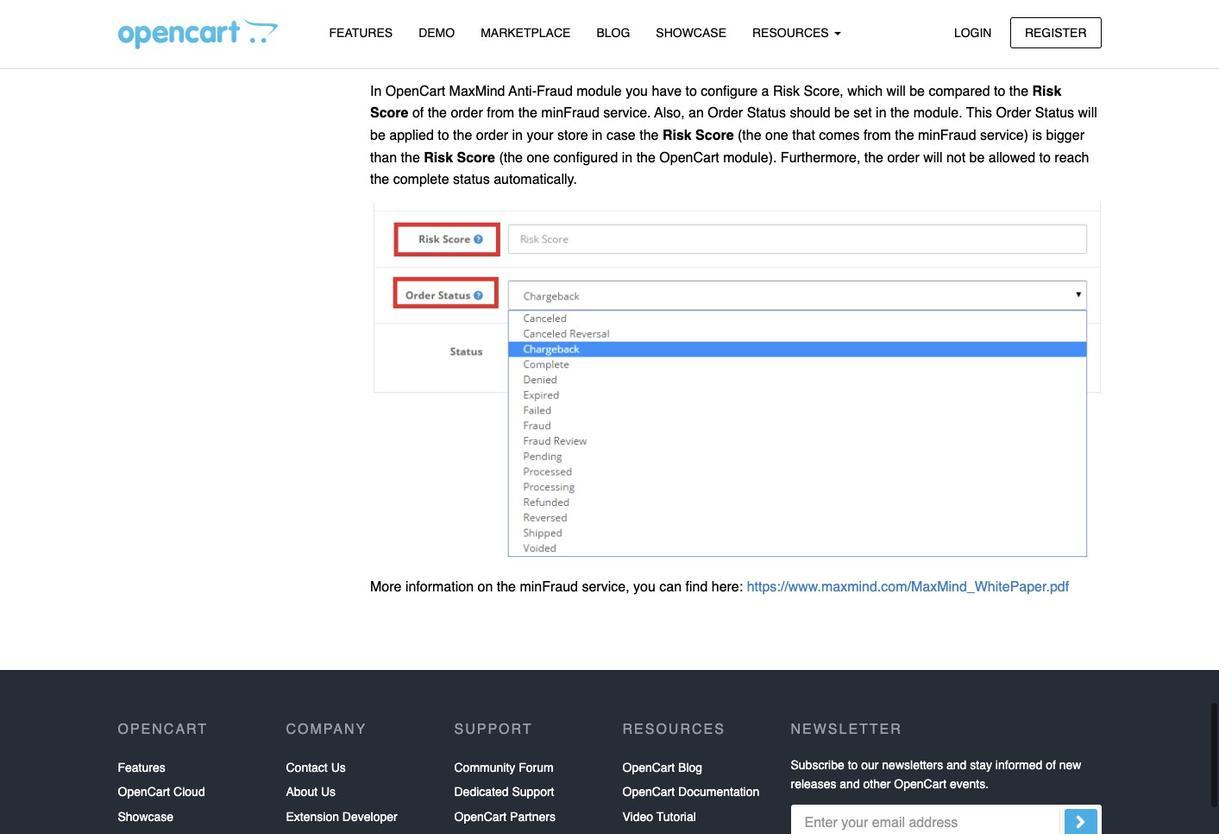 Task type: vqa. For each thing, say whether or not it's contained in the screenshot.
Resources
yes



Task type: locate. For each thing, give the bounding box(es) containing it.
the down anti- at the top left
[[519, 106, 538, 121]]

1 horizontal spatial blog
[[679, 760, 703, 774]]

opencart inside subscribe to our newsletters and stay informed of new releases and other opencart events.
[[895, 777, 947, 791]]

from down anti- at the top left
[[487, 106, 515, 121]]

1 vertical spatial us
[[321, 785, 336, 799]]

1 vertical spatial from
[[864, 128, 892, 143]]

community forum
[[455, 760, 554, 774]]

and up events.
[[947, 758, 967, 772]]

1 horizontal spatial resources
[[753, 26, 833, 40]]

angle right image
[[1076, 812, 1087, 832]]

be up module.
[[910, 84, 926, 99]]

support up partners
[[512, 785, 555, 799]]

1 vertical spatial resources
[[623, 721, 726, 737]]

1 horizontal spatial showcase
[[656, 26, 727, 40]]

2 vertical spatial minfraud
[[520, 579, 578, 594]]

showcase link up in opencart maxmind anti-fraud module you have to configure a risk score, which will be compared to the
[[643, 18, 740, 48]]

maxmind minfruad user panel image
[[370, 0, 1102, 70]]

to inside subscribe to our newsletters and stay informed of new releases and other opencart events.
[[848, 758, 858, 772]]

features link
[[316, 18, 406, 48], [118, 755, 166, 780]]

status up 'bigger'
[[1036, 106, 1075, 121]]

and left other at the right
[[840, 777, 861, 791]]

0 horizontal spatial features link
[[118, 755, 166, 780]]

2 vertical spatial will
[[924, 150, 943, 165]]

service)
[[981, 128, 1029, 143]]

from down the set
[[864, 128, 892, 143]]

1 vertical spatial support
[[512, 785, 555, 799]]

0 horizontal spatial (the
[[499, 150, 523, 165]]

tutorial
[[657, 810, 697, 823]]

opencart right in
[[386, 84, 446, 99]]

you
[[626, 84, 648, 99], [634, 579, 656, 594]]

will right which
[[887, 84, 906, 99]]

from inside (the one that comes from the minfraud service) is bigger than the
[[864, 128, 892, 143]]

1 vertical spatial (the
[[499, 150, 523, 165]]

(the inside (the one that comes from the minfraud service) is bigger than the
[[738, 128, 762, 143]]

1 horizontal spatial will
[[924, 150, 943, 165]]

of left new
[[1047, 758, 1057, 772]]

(the up module).
[[738, 128, 762, 143]]

order
[[708, 106, 744, 121], [997, 106, 1032, 121]]

risk score up (the one that comes from the minfraud service) is bigger than the
[[370, 84, 1062, 121]]

in right the set
[[876, 106, 887, 121]]

opencart up the opencart cloud
[[118, 721, 208, 737]]

a
[[762, 84, 770, 99]]

1 vertical spatial you
[[634, 579, 656, 594]]

0 horizontal spatial features
[[118, 760, 166, 774]]

features link up in
[[316, 18, 406, 48]]

one inside the (the one configured in the opencart module). furthermore, the order will not be allowed to reach the complete status automatically.
[[527, 150, 550, 165]]

newsletters
[[883, 758, 944, 772]]

0 horizontal spatial and
[[840, 777, 861, 791]]

0 vertical spatial showcase
[[656, 26, 727, 40]]

2 horizontal spatial will
[[1079, 106, 1098, 121]]

status
[[747, 106, 787, 121], [1036, 106, 1075, 121]]

1 horizontal spatial (the
[[738, 128, 762, 143]]

blog inside opencart blog link
[[679, 760, 703, 774]]

minfraud left service,
[[520, 579, 578, 594]]

from inside 'of the order from the minfraud service. also, an order status should be set in the module. this order status will be applied to the order in your store in case the'
[[487, 106, 515, 121]]

one for that
[[766, 128, 789, 143]]

in opencart maxmind anti-fraud module you have to configure a risk score, which will be compared to the
[[370, 84, 1033, 99]]

1 horizontal spatial and
[[947, 758, 967, 772]]

0 vertical spatial blog
[[597, 26, 631, 40]]

one down your
[[527, 150, 550, 165]]

0 vertical spatial (the
[[738, 128, 762, 143]]

2 vertical spatial score
[[457, 150, 496, 165]]

0 horizontal spatial of
[[413, 106, 424, 121]]

0 horizontal spatial status
[[747, 106, 787, 121]]

you left "can"
[[634, 579, 656, 594]]

opencart up video tutorial
[[623, 785, 675, 799]]

comes
[[820, 128, 860, 143]]

one left that
[[766, 128, 789, 143]]

in left your
[[512, 128, 523, 143]]

of inside 'of the order from the minfraud service. also, an order status should be set in the module. this order status will be applied to the order in your store in case the'
[[413, 106, 424, 121]]

to down "is"
[[1040, 150, 1052, 165]]

developer
[[343, 810, 398, 823]]

order
[[451, 106, 483, 121], [476, 128, 509, 143], [888, 150, 920, 165]]

1 status from the left
[[747, 106, 787, 121]]

one for configured
[[527, 150, 550, 165]]

risk
[[774, 84, 800, 99], [1033, 84, 1062, 99], [663, 128, 692, 143], [424, 150, 453, 165]]

this
[[967, 106, 993, 121]]

blog up module
[[597, 26, 631, 40]]

0 horizontal spatial will
[[887, 84, 906, 99]]

the
[[1010, 84, 1029, 99], [428, 106, 447, 121], [519, 106, 538, 121], [891, 106, 910, 121], [453, 128, 473, 143], [640, 128, 659, 143], [896, 128, 915, 143], [401, 150, 420, 165], [637, 150, 656, 165], [865, 150, 884, 165], [370, 172, 390, 187], [497, 579, 516, 594]]

extension developer
[[286, 810, 398, 823]]

0 vertical spatial showcase link
[[643, 18, 740, 48]]

one
[[766, 128, 789, 143], [527, 150, 550, 165]]

register
[[1026, 25, 1087, 39]]

0 horizontal spatial showcase
[[118, 810, 174, 823]]

1 vertical spatial minfraud
[[919, 128, 977, 143]]

opencart left cloud
[[118, 785, 170, 799]]

marketplace
[[481, 26, 571, 40]]

of up applied
[[413, 106, 424, 121]]

1 vertical spatial will
[[1079, 106, 1098, 121]]

the down applied
[[401, 150, 420, 165]]

1 horizontal spatial features
[[329, 26, 393, 40]]

video tutorial link
[[623, 804, 697, 829]]

the down than
[[370, 172, 390, 187]]

0 vertical spatial will
[[887, 84, 906, 99]]

video
[[623, 810, 654, 823]]

to
[[686, 84, 698, 99], [995, 84, 1006, 99], [438, 128, 450, 143], [1040, 150, 1052, 165], [848, 758, 858, 772]]

(the inside the (the one configured in the opencart module). furthermore, the order will not be allowed to reach the complete status automatically.
[[499, 150, 523, 165]]

showcase up in opencart maxmind anti-fraud module you have to configure a risk score, which will be compared to the
[[656, 26, 727, 40]]

will inside the (the one configured in the opencart module). furthermore, the order will not be allowed to reach the complete status automatically.
[[924, 150, 943, 165]]

opencart blog link
[[623, 755, 703, 780]]

support
[[455, 721, 533, 737], [512, 785, 555, 799]]

you for can
[[634, 579, 656, 594]]

about
[[286, 785, 318, 799]]

module).
[[724, 150, 777, 165]]

us
[[331, 760, 346, 774], [321, 785, 336, 799]]

module
[[577, 84, 622, 99]]

minfraud inside 'of the order from the minfraud service. also, an order status should be set in the module. this order status will be applied to the order in your store in case the'
[[542, 106, 600, 121]]

newsletter
[[791, 721, 903, 737]]

0 horizontal spatial order
[[708, 106, 744, 121]]

risk score down an
[[663, 128, 738, 143]]

2 horizontal spatial score
[[696, 128, 734, 143]]

of
[[413, 106, 424, 121], [1047, 758, 1057, 772]]

(the
[[738, 128, 762, 143], [499, 150, 523, 165]]

1 horizontal spatial order
[[997, 106, 1032, 121]]

showcase link down the opencart cloud
[[118, 804, 174, 829]]

0 vertical spatial us
[[331, 760, 346, 774]]

be up than
[[370, 128, 386, 143]]

0 vertical spatial features link
[[316, 18, 406, 48]]

Enter your email address text field
[[791, 805, 1102, 834]]

minfraud up store
[[542, 106, 600, 121]]

showcase down the opencart cloud link
[[118, 810, 174, 823]]

us inside "contact us" link
[[331, 760, 346, 774]]

minfraud up not
[[919, 128, 977, 143]]

opencart down an
[[660, 150, 720, 165]]

score down in
[[370, 106, 409, 121]]

score inside risk score
[[370, 106, 409, 121]]

risk score
[[370, 84, 1062, 121], [663, 128, 738, 143], [424, 150, 496, 165]]

be left the set
[[835, 106, 850, 121]]

subscribe to our newsletters and stay informed of new releases and other opencart events.
[[791, 758, 1082, 791]]

0 vertical spatial of
[[413, 106, 424, 121]]

one inside (the one that comes from the minfraud service) is bigger than the
[[766, 128, 789, 143]]

features up in
[[329, 26, 393, 40]]

status down a
[[747, 106, 787, 121]]

automatically.
[[494, 172, 577, 187]]

0 horizontal spatial score
[[370, 106, 409, 121]]

minfraud
[[542, 106, 600, 121], [919, 128, 977, 143], [520, 579, 578, 594]]

0 vertical spatial minfraud
[[542, 106, 600, 121]]

order down the configure
[[708, 106, 744, 121]]

and
[[947, 758, 967, 772], [840, 777, 861, 791]]

1 vertical spatial blog
[[679, 760, 703, 774]]

demo link
[[406, 18, 468, 48]]

us inside about us link
[[321, 785, 336, 799]]

to left our
[[848, 758, 858, 772]]

more
[[370, 579, 402, 594]]

1 vertical spatial score
[[696, 128, 734, 143]]

score down an
[[696, 128, 734, 143]]

0 vertical spatial one
[[766, 128, 789, 143]]

will left not
[[924, 150, 943, 165]]

the right on
[[497, 579, 516, 594]]

be
[[910, 84, 926, 99], [835, 106, 850, 121], [370, 128, 386, 143], [970, 150, 985, 165]]

the up applied
[[428, 106, 447, 121]]

features link up the opencart cloud
[[118, 755, 166, 780]]

0 vertical spatial and
[[947, 758, 967, 772]]

1 vertical spatial features
[[118, 760, 166, 774]]

1 vertical spatial of
[[1047, 758, 1057, 772]]

blog up opencart documentation
[[679, 760, 703, 774]]

1 vertical spatial order
[[476, 128, 509, 143]]

opencart down the newsletters
[[895, 777, 947, 791]]

the down module.
[[896, 128, 915, 143]]

cloud
[[174, 785, 205, 799]]

status
[[453, 172, 490, 187]]

from
[[487, 106, 515, 121], [864, 128, 892, 143]]

1 horizontal spatial status
[[1036, 106, 1075, 121]]

1 horizontal spatial of
[[1047, 758, 1057, 772]]

2 vertical spatial order
[[888, 150, 920, 165]]

features up the opencart cloud
[[118, 760, 166, 774]]

score up status
[[457, 150, 496, 165]]

blog
[[597, 26, 631, 40], [679, 760, 703, 774]]

you up service.
[[626, 84, 648, 99]]

will
[[887, 84, 906, 99], [1079, 106, 1098, 121], [924, 150, 943, 165]]

score,
[[804, 84, 844, 99]]

you for have
[[626, 84, 648, 99]]

0 vertical spatial from
[[487, 106, 515, 121]]

1 horizontal spatial from
[[864, 128, 892, 143]]

1 vertical spatial features link
[[118, 755, 166, 780]]

support up community
[[455, 721, 533, 737]]

1 horizontal spatial one
[[766, 128, 789, 143]]

1 horizontal spatial showcase link
[[643, 18, 740, 48]]

informed
[[996, 758, 1043, 772]]

1 vertical spatial showcase link
[[118, 804, 174, 829]]

find
[[686, 579, 708, 594]]

be right not
[[970, 150, 985, 165]]

store
[[558, 128, 588, 143]]

2 status from the left
[[1036, 106, 1075, 121]]

resources up opencart blog
[[623, 721, 726, 737]]

0 horizontal spatial one
[[527, 150, 550, 165]]

0 horizontal spatial from
[[487, 106, 515, 121]]

resources
[[753, 26, 833, 40], [623, 721, 726, 737]]

to right applied
[[438, 128, 450, 143]]

us for about us
[[321, 785, 336, 799]]

us right about
[[321, 785, 336, 799]]

risk score up status
[[424, 150, 496, 165]]

contact us
[[286, 760, 346, 774]]

our
[[862, 758, 879, 772]]

0 vertical spatial features
[[329, 26, 393, 40]]

1 vertical spatial one
[[527, 150, 550, 165]]

the down the set
[[865, 150, 884, 165]]

us right contact
[[331, 760, 346, 774]]

resources up a
[[753, 26, 833, 40]]

1 horizontal spatial features link
[[316, 18, 406, 48]]

the right the set
[[891, 106, 910, 121]]

opencart partners link
[[455, 804, 556, 829]]

1 horizontal spatial score
[[457, 150, 496, 165]]

order inside the (the one configured in the opencart module). furthermore, the order will not be allowed to reach the complete status automatically.
[[888, 150, 920, 165]]

partners
[[510, 810, 556, 823]]

order up service)
[[997, 106, 1032, 121]]

showcase
[[656, 26, 727, 40], [118, 810, 174, 823]]

in
[[876, 106, 887, 121], [512, 128, 523, 143], [592, 128, 603, 143], [622, 150, 633, 165]]

0 vertical spatial score
[[370, 106, 409, 121]]

of the order from the minfraud service. also, an order status should be set in the module. this order status will be applied to the order in your store in case the
[[370, 106, 1098, 143]]

0 vertical spatial you
[[626, 84, 648, 99]]

video tutorial
[[623, 810, 697, 823]]

in down case
[[622, 150, 633, 165]]

releases
[[791, 777, 837, 791]]

will up 'bigger'
[[1079, 106, 1098, 121]]

(the up automatically.
[[499, 150, 523, 165]]



Task type: describe. For each thing, give the bounding box(es) containing it.
opencart documentation
[[623, 785, 760, 799]]

more information on the minfraud service, you can find here: https://www.maxmind.com/maxmind_whitepaper.pdf
[[370, 579, 1070, 594]]

1 order from the left
[[708, 106, 744, 121]]

minfraud inside (the one that comes from the minfraud service) is bigger than the
[[919, 128, 977, 143]]

to right "compared"
[[995, 84, 1006, 99]]

demo
[[419, 26, 455, 40]]

service.
[[604, 106, 651, 121]]

2 vertical spatial risk score
[[424, 150, 496, 165]]

stay
[[971, 758, 993, 772]]

login
[[955, 25, 992, 39]]

allowed
[[989, 150, 1036, 165]]

to inside 'of the order from the minfraud service. also, an order status should be set in the module. this order status will be applied to the order in your store in case the'
[[438, 128, 450, 143]]

risk down also,
[[663, 128, 692, 143]]

1 vertical spatial showcase
[[118, 810, 174, 823]]

extension
[[286, 810, 339, 823]]

information
[[406, 579, 474, 594]]

maxmind risk score image
[[370, 202, 1102, 566]]

0 vertical spatial risk score
[[370, 84, 1062, 121]]

have
[[652, 84, 682, 99]]

0 horizontal spatial blog
[[597, 26, 631, 40]]

extension developer link
[[286, 804, 398, 829]]

the up service)
[[1010, 84, 1029, 99]]

service,
[[582, 579, 630, 594]]

(the for configured
[[499, 150, 523, 165]]

opencart blog
[[623, 760, 703, 774]]

us for contact us
[[331, 760, 346, 774]]

set
[[854, 106, 873, 121]]

community
[[455, 760, 516, 774]]

(the one that comes from the minfraud service) is bigger than the
[[370, 128, 1085, 165]]

0 horizontal spatial showcase link
[[118, 804, 174, 829]]

opencart cloud
[[118, 785, 205, 799]]

bigger
[[1047, 128, 1085, 143]]

(the for that
[[738, 128, 762, 143]]

subscribe
[[791, 758, 845, 772]]

case
[[607, 128, 636, 143]]

furthermore,
[[781, 150, 861, 165]]

events.
[[951, 777, 990, 791]]

the up status
[[453, 128, 473, 143]]

0 horizontal spatial resources
[[623, 721, 726, 737]]

risk up complete
[[424, 150, 453, 165]]

login link
[[940, 17, 1007, 48]]

dedicated support link
[[455, 780, 555, 804]]

maxmind
[[449, 84, 506, 99]]

contact
[[286, 760, 328, 774]]

in left case
[[592, 128, 603, 143]]

your
[[527, 128, 554, 143]]

features for demo
[[329, 26, 393, 40]]

features link for demo
[[316, 18, 406, 48]]

to up an
[[686, 84, 698, 99]]

reach
[[1055, 150, 1090, 165]]

is
[[1033, 128, 1043, 143]]

on
[[478, 579, 493, 594]]

opencart down dedicated
[[455, 810, 507, 823]]

configure
[[701, 84, 758, 99]]

1 vertical spatial and
[[840, 777, 861, 791]]

here:
[[712, 579, 744, 594]]

0 vertical spatial support
[[455, 721, 533, 737]]

about us
[[286, 785, 336, 799]]

in inside the (the one configured in the opencart module). furthermore, the order will not be allowed to reach the complete status automatically.
[[622, 150, 633, 165]]

resources link
[[740, 18, 854, 48]]

about us link
[[286, 780, 336, 804]]

dedicated support
[[455, 785, 555, 799]]

compared
[[929, 84, 991, 99]]

not
[[947, 150, 966, 165]]

anti-
[[509, 84, 537, 99]]

opencart inside the (the one configured in the opencart module). furthermore, the order will not be allowed to reach the complete status automatically.
[[660, 150, 720, 165]]

company
[[286, 721, 367, 737]]

module.
[[914, 106, 963, 121]]

fraud
[[537, 84, 573, 99]]

complete
[[393, 172, 449, 187]]

features for opencart cloud
[[118, 760, 166, 774]]

will inside 'of the order from the minfraud service. also, an order status should be set in the module. this order status will be applied to the order in your store in case the'
[[1079, 106, 1098, 121]]

register link
[[1011, 17, 1102, 48]]

of inside subscribe to our newsletters and stay informed of new releases and other opencart events.
[[1047, 758, 1057, 772]]

applied
[[390, 128, 434, 143]]

community forum link
[[455, 755, 554, 780]]

marketplace link
[[468, 18, 584, 48]]

opencart cloud link
[[118, 780, 205, 804]]

opencart documentation link
[[623, 780, 760, 804]]

2 order from the left
[[997, 106, 1032, 121]]

that
[[793, 128, 816, 143]]

risk up "is"
[[1033, 84, 1062, 99]]

also,
[[655, 106, 685, 121]]

which
[[848, 84, 883, 99]]

the right case
[[640, 128, 659, 143]]

opencart - open source shopping cart solution image
[[118, 18, 278, 49]]

forum
[[519, 760, 554, 774]]

an
[[689, 106, 704, 121]]

configured
[[554, 150, 618, 165]]

risk right a
[[774, 84, 800, 99]]

features link for opencart cloud
[[118, 755, 166, 780]]

should
[[790, 106, 831, 121]]

1 vertical spatial risk score
[[663, 128, 738, 143]]

contact us link
[[286, 755, 346, 780]]

be inside the (the one configured in the opencart module). furthermore, the order will not be allowed to reach the complete status automatically.
[[970, 150, 985, 165]]

to inside the (the one configured in the opencart module). furthermore, the order will not be allowed to reach the complete status automatically.
[[1040, 150, 1052, 165]]

than
[[370, 150, 397, 165]]

(the one configured in the opencart module). furthermore, the order will not be allowed to reach the complete status automatically.
[[370, 150, 1090, 187]]

0 vertical spatial resources
[[753, 26, 833, 40]]

https://www.maxmind.com/maxmind_whitepaper.pdf
[[747, 579, 1070, 594]]

in
[[370, 84, 382, 99]]

0 vertical spatial order
[[451, 106, 483, 121]]

documentation
[[679, 785, 760, 799]]

can
[[660, 579, 682, 594]]

other
[[864, 777, 891, 791]]

new
[[1060, 758, 1082, 772]]

https://www.maxmind.com/maxmind_whitepaper.pdf link
[[747, 579, 1070, 594]]

opencart up opencart documentation
[[623, 760, 675, 774]]

dedicated
[[455, 785, 509, 799]]

the down service.
[[637, 150, 656, 165]]



